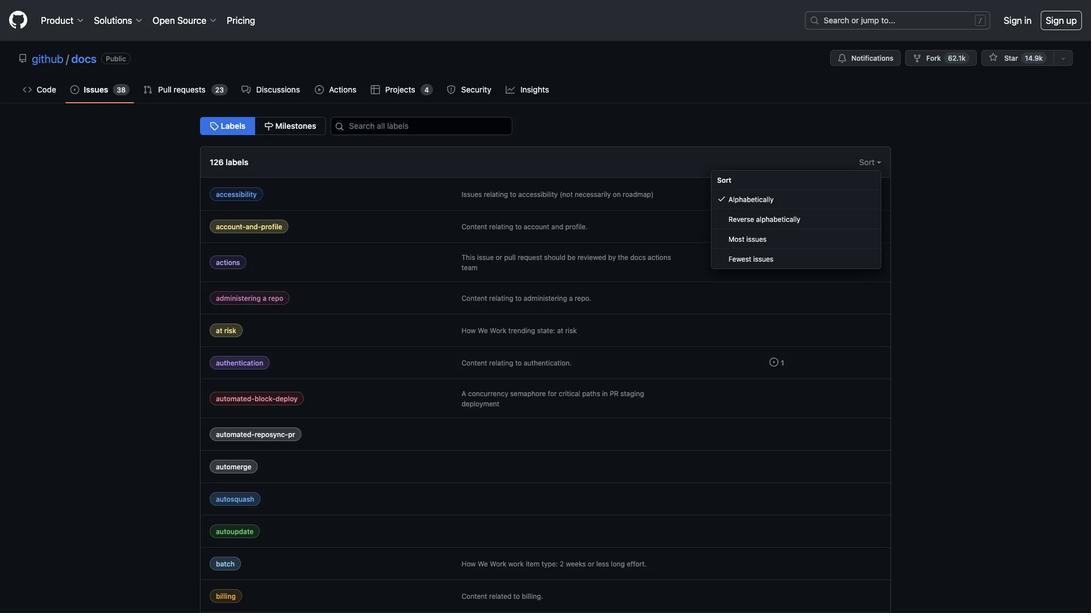 Task type: locate. For each thing, give the bounding box(es) containing it.
sign up link
[[1041, 11, 1082, 30]]

to for billing.
[[514, 593, 520, 601]]

account-and-profile
[[216, 223, 282, 231]]

administering up the state:
[[524, 294, 567, 302]]

a left repo
[[263, 294, 267, 302]]

(not
[[560, 190, 573, 198]]

pull requests
[[158, 85, 206, 94]]

1 horizontal spatial sort
[[859, 157, 877, 167]]

2 automated- from the top
[[216, 431, 255, 439]]

play image
[[315, 85, 324, 94]]

issues right most
[[747, 235, 767, 243]]

2 we from the top
[[478, 560, 488, 568]]

1 administering from the left
[[216, 294, 261, 302]]

administering a repo link
[[210, 292, 290, 305]]

1 vertical spatial issues
[[462, 190, 482, 198]]

relating up content relating to account and profile.
[[484, 190, 508, 198]]

risk right the state:
[[565, 327, 577, 335]]

0 horizontal spatial actions
[[216, 259, 240, 267]]

at right the state:
[[557, 327, 563, 335]]

0 horizontal spatial 23
[[215, 86, 224, 94]]

1 vertical spatial search image
[[335, 122, 344, 131]]

or
[[851, 16, 859, 25], [496, 253, 502, 261], [588, 560, 594, 568]]

1 horizontal spatial search image
[[810, 16, 819, 25]]

risk up authentication link
[[224, 327, 236, 335]]

administering a repo
[[216, 294, 283, 302]]

github
[[32, 52, 64, 65]]

in left pr
[[602, 390, 608, 398]]

docs right /
[[71, 52, 97, 65]]

profile.
[[565, 223, 588, 231]]

relating for account
[[489, 223, 513, 231]]

content down the team on the left of the page
[[462, 294, 487, 302]]

1 vertical spatial how
[[462, 560, 476, 568]]

menu containing sort
[[711, 170, 881, 269]]

0 vertical spatial how
[[462, 327, 476, 335]]

notifications
[[851, 54, 893, 62]]

1 vertical spatial or
[[496, 253, 502, 261]]

sign for sign up
[[1046, 15, 1064, 26]]

1 vertical spatial in
[[602, 390, 608, 398]]

14906 users starred this repository element
[[1021, 52, 1047, 64]]

0 vertical spatial in
[[1025, 15, 1032, 26]]

0 horizontal spatial accessibility
[[216, 190, 257, 198]]

0 vertical spatial search image
[[810, 16, 819, 25]]

0 horizontal spatial risk
[[224, 327, 236, 335]]

most issues
[[729, 235, 767, 243]]

to for administering
[[515, 294, 522, 302]]

relating for administering
[[489, 294, 513, 302]]

docs link
[[71, 52, 97, 65]]

we left work
[[478, 560, 488, 568]]

0 horizontal spatial or
[[496, 253, 502, 261]]

pull
[[504, 253, 516, 261]]

issue opened image
[[70, 85, 79, 94], [770, 257, 779, 267], [770, 358, 779, 367]]

0 horizontal spatial sign
[[1004, 15, 1022, 26]]

2 work from the top
[[490, 560, 506, 568]]

milestone image
[[264, 122, 273, 131]]

2 vertical spatial issue opened image
[[770, 358, 779, 367]]

0 vertical spatial sort
[[859, 157, 877, 167]]

shield image
[[447, 85, 456, 94]]

23
[[215, 86, 224, 94], [781, 259, 790, 267]]

0 horizontal spatial at
[[216, 327, 222, 335]]

38
[[117, 86, 126, 94]]

1 horizontal spatial at
[[557, 327, 563, 335]]

to left authentication. at the bottom
[[515, 359, 522, 367]]

1 vertical spatial we
[[478, 560, 488, 568]]

23 down most issues link on the right top of the page
[[781, 259, 790, 267]]

1 automated- from the top
[[216, 395, 255, 403]]

1 a from the left
[[263, 294, 267, 302]]

to
[[510, 190, 516, 198], [515, 223, 522, 231], [515, 294, 522, 302], [515, 359, 522, 367], [514, 593, 520, 601]]

roadmap)
[[623, 190, 654, 198]]

milestones link
[[255, 117, 326, 135]]

1 horizontal spatial administering
[[524, 294, 567, 302]]

Labels search field
[[330, 117, 512, 135]]

team
[[462, 264, 478, 272]]

billing link
[[210, 590, 242, 604]]

docs right the
[[630, 253, 646, 261]]

actions inside actions link
[[216, 259, 240, 267]]

2 horizontal spatial or
[[851, 16, 859, 25]]

1 vertical spatial docs
[[630, 253, 646, 261]]

1 how from the top
[[462, 327, 476, 335]]

content left related
[[462, 593, 487, 601]]

pull
[[158, 85, 172, 94]]

how for how we work work item type: 2 weeks or less long effort.
[[462, 560, 476, 568]]

or left jump on the right top of page
[[851, 16, 859, 25]]

automated- inside automated-block-deploy link
[[216, 395, 255, 403]]

billing.
[[522, 593, 543, 601]]

menu
[[711, 170, 881, 269]]

1 accessibility from the left
[[216, 190, 257, 198]]

sign for sign in
[[1004, 15, 1022, 26]]

work
[[490, 327, 506, 335], [490, 560, 506, 568]]

we for how we work work item type: 2 weeks or less long effort.
[[478, 560, 488, 568]]

bell image
[[838, 54, 847, 63]]

actions inside this issue or pull request should be reviewed by the docs actions team
[[648, 253, 671, 261]]

1 horizontal spatial a
[[569, 294, 573, 302]]

fewest issues link
[[712, 249, 881, 269]]

automerge
[[216, 463, 251, 471]]

search or jump to... button
[[806, 12, 990, 29]]

search image left search
[[810, 16, 819, 25]]

1 horizontal spatial docs
[[630, 253, 646, 261]]

0 horizontal spatial in
[[602, 390, 608, 398]]

relating up 'pull'
[[489, 223, 513, 231]]

discussions
[[256, 85, 300, 94]]

1
[[781, 359, 784, 367]]

fork
[[926, 54, 941, 62]]

1 at from the left
[[216, 327, 222, 335]]

0 horizontal spatial search image
[[335, 122, 344, 131]]

issue opened image for content relating to authentication.
[[770, 358, 779, 367]]

fewest issues
[[729, 255, 774, 263]]

star
[[1004, 54, 1018, 62]]

search image inside search or jump to... button
[[810, 16, 819, 25]]

repo forked image
[[913, 54, 922, 63]]

work left work
[[490, 560, 506, 568]]

4 content from the top
[[462, 593, 487, 601]]

0 horizontal spatial a
[[263, 294, 267, 302]]

search image
[[810, 16, 819, 25], [335, 122, 344, 131]]

issues
[[747, 235, 767, 243], [753, 255, 774, 263]]

to up how we work trending state: at risk
[[515, 294, 522, 302]]

2 accessibility from the left
[[518, 190, 558, 198]]

public
[[106, 55, 126, 63]]

automated-reposync-pr link
[[210, 428, 301, 442]]

accessibility left (not
[[518, 190, 558, 198]]

relating up how we work trending state: at risk
[[489, 294, 513, 302]]

related
[[489, 593, 512, 601]]

at risk
[[216, 327, 236, 335]]

pricing
[[227, 15, 255, 26]]

in inside 'link'
[[1025, 15, 1032, 26]]

necessarily
[[575, 190, 611, 198]]

0 vertical spatial automated-
[[216, 395, 255, 403]]

star image
[[989, 53, 998, 62]]

2 administering from the left
[[524, 294, 567, 302]]

issue
[[477, 253, 494, 261]]

automated-
[[216, 395, 255, 403], [216, 431, 255, 439]]

less
[[596, 560, 609, 568]]

issue opened image left 1
[[770, 358, 779, 367]]

to up content relating to account and profile.
[[510, 190, 516, 198]]

at up authentication link
[[216, 327, 222, 335]]

1 content from the top
[[462, 223, 487, 231]]

0 vertical spatial or
[[851, 16, 859, 25]]

we left trending
[[478, 327, 488, 335]]

1 risk from the left
[[224, 327, 236, 335]]

0 vertical spatial work
[[490, 327, 506, 335]]

sort
[[859, 157, 877, 167], [717, 176, 731, 184]]

for
[[548, 390, 557, 398]]

0 horizontal spatial administering
[[216, 294, 261, 302]]

1 horizontal spatial accessibility
[[518, 190, 558, 198]]

1 horizontal spatial actions
[[648, 253, 671, 261]]

in inside a concurrency semaphore for critical paths in pr staging deployment
[[602, 390, 608, 398]]

search image down actions link
[[335, 122, 344, 131]]

weeks
[[566, 560, 586, 568]]

issue opened image right code on the top
[[70, 85, 79, 94]]

how left trending
[[462, 327, 476, 335]]

sign inside 'link'
[[1004, 15, 1022, 26]]

content up the a
[[462, 359, 487, 367]]

0 vertical spatial docs
[[71, 52, 97, 65]]

work left trending
[[490, 327, 506, 335]]

to for accessibility
[[510, 190, 516, 198]]

by
[[608, 253, 616, 261]]

content up this
[[462, 223, 487, 231]]

1 link
[[770, 358, 784, 367]]

1 horizontal spatial in
[[1025, 15, 1032, 26]]

0 vertical spatial we
[[478, 327, 488, 335]]

1 vertical spatial issues
[[753, 255, 774, 263]]

0 vertical spatial issues
[[747, 235, 767, 243]]

actions right the
[[648, 253, 671, 261]]

1 horizontal spatial or
[[588, 560, 594, 568]]

reverse alphabetically link
[[712, 210, 881, 230]]

or left 'pull'
[[496, 253, 502, 261]]

to left billing.
[[514, 593, 520, 601]]

3 content from the top
[[462, 359, 487, 367]]

accessibility down labels
[[216, 190, 257, 198]]

most
[[729, 235, 745, 243]]

security link
[[442, 81, 497, 98]]

relating up concurrency
[[489, 359, 513, 367]]

0 horizontal spatial sort
[[717, 176, 731, 184]]

2 at from the left
[[557, 327, 563, 335]]

repo.
[[575, 294, 591, 302]]

1 horizontal spatial 23
[[781, 259, 790, 267]]

sign left up
[[1046, 15, 1064, 26]]

accessibility
[[216, 190, 257, 198], [518, 190, 558, 198]]

to left account
[[515, 223, 522, 231]]

administering
[[216, 294, 261, 302], [524, 294, 567, 302]]

1 vertical spatial issue opened image
[[770, 257, 779, 267]]

issues for most issues
[[747, 235, 767, 243]]

1 vertical spatial automated-
[[216, 431, 255, 439]]

1 vertical spatial work
[[490, 560, 506, 568]]

sign
[[1004, 15, 1022, 26], [1046, 15, 1064, 26]]

1 horizontal spatial risk
[[565, 327, 577, 335]]

how for how we work trending state: at risk
[[462, 327, 476, 335]]

comment discussion image
[[242, 85, 251, 94]]

administering up at risk link
[[216, 294, 261, 302]]

at
[[216, 327, 222, 335], [557, 327, 563, 335]]

1 we from the top
[[478, 327, 488, 335]]

1 vertical spatial sort
[[717, 176, 731, 184]]

reverse
[[729, 215, 754, 223]]

notifications link
[[830, 50, 901, 66]]

sign up the star
[[1004, 15, 1022, 26]]

0 vertical spatial issue opened image
[[70, 85, 79, 94]]

we
[[478, 327, 488, 335], [478, 560, 488, 568]]

a
[[462, 390, 466, 398]]

1 horizontal spatial sign
[[1046, 15, 1064, 26]]

risk
[[224, 327, 236, 335], [565, 327, 577, 335]]

relating
[[484, 190, 508, 198], [489, 223, 513, 231], [489, 294, 513, 302], [489, 359, 513, 367]]

1 sign from the left
[[1004, 15, 1022, 26]]

relating for accessibility
[[484, 190, 508, 198]]

tag image
[[210, 122, 219, 131]]

2 how from the top
[[462, 560, 476, 568]]

automated- up automerge
[[216, 431, 255, 439]]

sort inside menu
[[717, 176, 731, 184]]

actions link
[[210, 256, 246, 269]]

a left repo.
[[569, 294, 573, 302]]

2 content from the top
[[462, 294, 487, 302]]

1 work from the top
[[490, 327, 506, 335]]

autoupdate link
[[210, 525, 260, 539]]

automated- down authentication link
[[216, 395, 255, 403]]

2 sign from the left
[[1046, 15, 1064, 26]]

in left sign up link
[[1025, 15, 1032, 26]]

in
[[1025, 15, 1032, 26], [602, 390, 608, 398]]

issue opened image down most issues link on the right top of the page
[[770, 257, 779, 267]]

reviewed
[[578, 253, 606, 261]]

pr
[[610, 390, 619, 398]]

or left "less"
[[588, 560, 594, 568]]

security
[[461, 85, 491, 94]]

0 horizontal spatial issues
[[84, 85, 108, 94]]

issues for fewest issues
[[753, 255, 774, 263]]

how up 'content related to billing.'
[[462, 560, 476, 568]]

automerge link
[[210, 460, 258, 474]]

actions down account-
[[216, 259, 240, 267]]

0 vertical spatial issues
[[84, 85, 108, 94]]

None search field
[[326, 117, 526, 135]]

content for content related to billing.
[[462, 593, 487, 601]]

docs inside this issue or pull request should be reviewed by the docs actions team
[[630, 253, 646, 261]]

issues right fewest
[[753, 255, 774, 263]]

relating for authentication.
[[489, 359, 513, 367]]

/
[[66, 52, 69, 65]]

automated- inside automated-reposync-pr link
[[216, 431, 255, 439]]

1 horizontal spatial issues
[[462, 190, 482, 198]]

23 left comment discussion image
[[215, 86, 224, 94]]

how we work work item type: 2 weeks or less long effort.
[[462, 560, 647, 568]]

trending
[[508, 327, 535, 335]]

2 vertical spatial or
[[588, 560, 594, 568]]

2
[[560, 560, 564, 568]]



Task type: describe. For each thing, give the bounding box(es) containing it.
Search all labels text field
[[330, 117, 512, 135]]

sign up
[[1046, 15, 1077, 26]]

repo image
[[18, 54, 27, 63]]

0 vertical spatial 23
[[215, 86, 224, 94]]

23 link
[[770, 257, 790, 267]]

autosquash link
[[210, 493, 260, 506]]

reverse alphabetically
[[729, 215, 801, 223]]

content for content relating to authentication.
[[462, 359, 487, 367]]

issues relating to accessibility (not necessarily on roadmap)
[[462, 190, 654, 198]]

code
[[37, 85, 56, 94]]

batch link
[[210, 558, 241, 571]]

search
[[824, 16, 849, 25]]

and-
[[246, 223, 261, 231]]

you must be signed in to add this repository to a list image
[[1059, 54, 1068, 63]]

1 vertical spatial 23
[[781, 259, 790, 267]]

concurrency
[[468, 390, 508, 398]]

projects
[[385, 85, 415, 94]]

reposync-
[[255, 431, 288, 439]]

graph image
[[506, 85, 515, 94]]

we for how we work trending state: at risk
[[478, 327, 488, 335]]

content relating to administering a repo.
[[462, 294, 591, 302]]

account
[[524, 223, 550, 231]]

on
[[613, 190, 621, 198]]

table image
[[371, 85, 380, 94]]

autosquash
[[216, 496, 254, 504]]

content relating to authentication.
[[462, 359, 572, 367]]

126 labels
[[210, 157, 248, 167]]

milestones
[[273, 121, 316, 131]]

authentication.
[[524, 359, 572, 367]]

automated- for block-
[[216, 395, 255, 403]]

github / docs
[[32, 52, 97, 65]]

semaphore
[[510, 390, 546, 398]]

git pull request image
[[143, 85, 152, 94]]

automated-block-deploy link
[[210, 392, 304, 406]]

fewest
[[729, 255, 751, 263]]

content related to billing.
[[462, 593, 543, 601]]

automated-block-deploy
[[216, 395, 298, 403]]

to for account
[[515, 223, 522, 231]]

accessibility link
[[210, 188, 263, 201]]

2 a from the left
[[569, 294, 573, 302]]

up
[[1066, 15, 1077, 26]]

paths
[[582, 390, 600, 398]]

14.9k
[[1025, 54, 1043, 62]]

github link
[[32, 52, 64, 65]]

this issue or pull request should be reviewed by the docs actions team
[[462, 253, 671, 272]]

fork 62.1k
[[926, 54, 966, 62]]

should
[[544, 253, 566, 261]]

and
[[551, 223, 563, 231]]

sort inside "popup button"
[[859, 157, 877, 167]]

homepage image
[[9, 11, 27, 29]]

automated-reposync-pr
[[216, 431, 295, 439]]

be
[[568, 253, 576, 261]]

check image
[[717, 194, 726, 203]]

work for work
[[490, 560, 506, 568]]

how we work trending state: at risk
[[462, 327, 577, 335]]

or inside this issue or pull request should be reviewed by the docs actions team
[[496, 253, 502, 261]]

code link
[[18, 81, 61, 98]]

authentication
[[216, 359, 263, 367]]

alphabetically
[[729, 196, 774, 203]]

automated- for reposync-
[[216, 431, 255, 439]]

code image
[[23, 85, 32, 94]]

actions
[[329, 85, 356, 94]]

block-
[[255, 395, 276, 403]]

to for authentication.
[[515, 359, 522, 367]]

2 risk from the left
[[565, 327, 577, 335]]

effort.
[[627, 560, 647, 568]]

most issues link
[[712, 230, 881, 249]]

alphabetically
[[756, 215, 801, 223]]

the
[[618, 253, 628, 261]]

issue opened image for this issue or pull request should be reviewed by the docs actions team
[[770, 257, 779, 267]]

deployment
[[462, 400, 499, 408]]

request
[[518, 253, 542, 261]]

critical
[[559, 390, 580, 398]]

0 horizontal spatial docs
[[71, 52, 97, 65]]

authentication link
[[210, 356, 270, 370]]

risk inside at risk link
[[224, 327, 236, 335]]

sign in link
[[1004, 14, 1032, 27]]

staging
[[620, 390, 644, 398]]

content for content relating to administering a repo.
[[462, 294, 487, 302]]

content relating to account and profile.
[[462, 223, 588, 231]]

actions link
[[310, 81, 362, 98]]

alphabetically link
[[712, 190, 881, 210]]

62.1k
[[948, 54, 966, 62]]

at risk link
[[210, 324, 243, 338]]

account-
[[216, 223, 246, 231]]

repo
[[268, 294, 283, 302]]

126
[[210, 157, 224, 167]]

pr
[[288, 431, 295, 439]]

issues for issues
[[84, 85, 108, 94]]

batch
[[216, 560, 235, 568]]

state:
[[537, 327, 555, 335]]

labels
[[226, 157, 248, 167]]

profile
[[261, 223, 282, 231]]

or inside button
[[851, 16, 859, 25]]

account-and-profile link
[[210, 220, 289, 234]]

long
[[611, 560, 625, 568]]

insights
[[520, 85, 549, 94]]

content for content relating to account and profile.
[[462, 223, 487, 231]]

deploy
[[275, 395, 298, 403]]

requests
[[174, 85, 206, 94]]

star 14.9k
[[1003, 54, 1043, 62]]

issue element
[[200, 117, 326, 135]]

work for trending
[[490, 327, 506, 335]]

issues for issues relating to accessibility (not necessarily on roadmap)
[[462, 190, 482, 198]]

search image inside "labels" "search field"
[[335, 122, 344, 131]]



Task type: vqa. For each thing, say whether or not it's contained in the screenshot.
the rightmost a
yes



